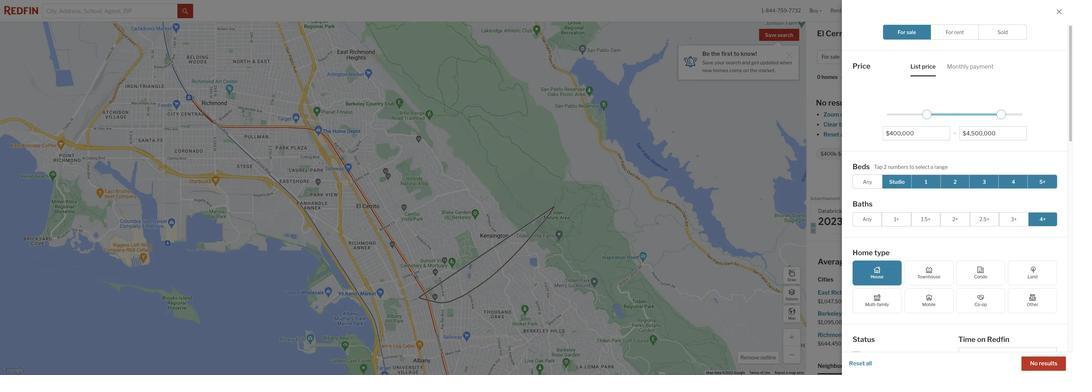 Task type: locate. For each thing, give the bounding box(es) containing it.
see
[[966, 131, 975, 138]]

richmond homes for sale $644,450
[[818, 332, 886, 347]]

to inside dialog
[[734, 51, 740, 57]]

1 vertical spatial the
[[750, 68, 758, 73]]

1 checkbox
[[912, 175, 942, 189]]

2.5+ radio
[[971, 212, 1000, 226]]

0 horizontal spatial map
[[707, 371, 714, 375]]

the down "get"
[[750, 68, 758, 73]]

1 horizontal spatial for sale
[[898, 29, 917, 35]]

0 vertical spatial all
[[841, 131, 847, 138]]

data
[[715, 371, 722, 375]]

0 horizontal spatial house
[[871, 274, 884, 280]]

homes inside kensington homes for sale $1,849,000
[[973, 311, 991, 317]]

1 vertical spatial no results
[[1031, 360, 1058, 367]]

0 horizontal spatial save
[[703, 60, 714, 65]]

homes up "$1,095,000" at the right of page
[[844, 311, 862, 317]]

options
[[786, 297, 799, 301]]

1 horizontal spatial no
[[1031, 360, 1039, 367]]

homes inside east richmond heights homes for sale $1,047,500
[[883, 290, 901, 296]]

1 vertical spatial on
[[978, 336, 986, 344]]

1 horizontal spatial save
[[766, 32, 777, 38]]

1 horizontal spatial filters
[[925, 131, 940, 138]]

1 vertical spatial house
[[871, 274, 884, 280]]

cities heading
[[818, 276, 1062, 284]]

sale inside the berkeley homes for sale $1,095,000
[[872, 311, 883, 317]]

ca left homes
[[856, 29, 867, 38]]

redfin right time
[[988, 336, 1010, 344]]

below
[[942, 131, 958, 138]]

el left cerrito
[[957, 176, 961, 183]]

map left error on the bottom of page
[[789, 371, 796, 375]]

0 vertical spatial any
[[864, 179, 873, 185]]

condo
[[975, 274, 988, 280]]

2+
[[953, 216, 959, 222]]

1 horizontal spatial no results
[[1031, 360, 1058, 367]]

reset inside "zoom out clear the map boundary reset all filters or remove one of your filters below to see more homes"
[[824, 131, 840, 138]]

1 vertical spatial ca
[[955, 257, 967, 267]]

homes right new at the right top of the page
[[713, 68, 729, 73]]

4+ right 3+ option
[[1040, 216, 1047, 222]]

4+ inside radio
[[1040, 216, 1047, 222]]

family
[[877, 302, 890, 307]]

monthly payment element
[[948, 57, 994, 76]]

save search button
[[759, 29, 800, 41]]

on down and
[[744, 68, 749, 73]]

Any radio
[[853, 212, 883, 226]]

City, Address, School, Agent, ZIP search field
[[43, 4, 178, 18]]

0
[[818, 74, 821, 80]]

richmond inside east richmond heights homes for sale $1,047,500
[[832, 290, 859, 296]]

on right time
[[978, 336, 986, 344]]

all inside "zoom out clear the map boundary reset all filters or remove one of your filters below to see more homes"
[[841, 131, 847, 138]]

average home prices near el cerrito, ca
[[818, 257, 967, 267]]

2 vertical spatial the
[[839, 121, 848, 128]]

out
[[841, 111, 850, 118]]

or
[[866, 131, 871, 138]]

save inside button
[[766, 32, 777, 38]]

homes down the berkeley homes for sale $1,095,000
[[847, 332, 865, 339]]

options button
[[783, 286, 801, 304]]

studio+
[[874, 151, 891, 157]]

cerrito
[[963, 176, 981, 183]]

to
[[734, 51, 740, 57], [959, 131, 964, 138], [910, 164, 915, 170]]

0 horizontal spatial for
[[822, 54, 830, 60]]

search up come in the top of the page
[[726, 60, 741, 65]]

1 vertical spatial report
[[775, 371, 786, 375]]

1 vertical spatial all
[[867, 360, 873, 367]]

richmond
[[832, 290, 859, 296], [818, 332, 846, 339]]

1 horizontal spatial results
[[1040, 360, 1058, 367]]

your right one
[[912, 131, 924, 138]]

0 horizontal spatial a
[[787, 371, 789, 375]]

homes inside san francisco homes for sale $1,349,900
[[979, 332, 997, 339]]

berkeley homes for sale $1,095,000
[[818, 311, 883, 326]]

california
[[924, 176, 949, 183]]

save
[[766, 32, 777, 38], [703, 60, 714, 65]]

francisco
[[952, 332, 978, 339]]

0 vertical spatial map
[[789, 316, 796, 320]]

of right one
[[905, 131, 911, 138]]

cerrito, up for sale button
[[826, 29, 854, 38]]

option group containing house
[[853, 261, 1058, 313]]

ca
[[856, 29, 867, 38], [955, 257, 967, 267]]

to left select
[[910, 164, 915, 170]]

boundary
[[862, 121, 888, 128]]

zip codes element
[[872, 357, 898, 375]]

0 horizontal spatial 2
[[884, 164, 887, 170]]

1 vertical spatial your
[[912, 131, 924, 138]]

of
[[905, 131, 911, 138], [761, 371, 764, 375]]

1 horizontal spatial your
[[912, 131, 924, 138]]

any inside checkbox
[[864, 179, 873, 185]]

report left the ad
[[1054, 197, 1065, 201]]

map down out on the right of page
[[850, 121, 861, 128]]

option group
[[883, 25, 1028, 40], [853, 175, 1058, 189], [853, 212, 1058, 226], [853, 261, 1058, 313]]

on
[[744, 68, 749, 73], [978, 336, 986, 344]]

for inside checkbox
[[946, 29, 954, 35]]

0 vertical spatial your
[[715, 60, 725, 65]]

average
[[818, 257, 849, 267]]

richmond up "$644,450"
[[818, 332, 846, 339]]

report for report a map error
[[775, 371, 786, 375]]

0 horizontal spatial el
[[818, 29, 825, 38]]

results inside the no results button
[[1040, 360, 1058, 367]]

1 vertical spatial cerrito,
[[925, 257, 954, 267]]

for sale button
[[818, 50, 854, 64]]

1 horizontal spatial on
[[978, 336, 986, 344]]

terms of use link
[[750, 371, 771, 375]]

other
[[1028, 302, 1039, 307]]

kensington
[[940, 311, 971, 317]]

homes down co-op
[[973, 311, 991, 317]]

homes right 0
[[822, 74, 838, 80]]

redfin
[[899, 176, 917, 183], [988, 336, 1010, 344]]

list box
[[959, 348, 1058, 362]]

1 horizontal spatial for
[[898, 29, 906, 35]]

1 vertical spatial 2
[[954, 179, 957, 185]]

1 horizontal spatial 2
[[954, 179, 957, 185]]

0 horizontal spatial 4+
[[910, 151, 916, 157]]

sold
[[998, 29, 1009, 35]]

one
[[894, 131, 904, 138]]

list
[[911, 63, 921, 70]]

1 vertical spatial el
[[957, 176, 961, 183]]

0 vertical spatial save
[[766, 32, 777, 38]]

all inside button
[[867, 360, 873, 367]]

save down 844-
[[766, 32, 777, 38]]

1-844-759-7732 link
[[762, 8, 802, 14]]

codes
[[881, 363, 898, 370]]

0 horizontal spatial filters
[[848, 131, 864, 138]]

search
[[778, 32, 794, 38], [726, 60, 741, 65]]

a left error on the bottom of page
[[787, 371, 789, 375]]

1 vertical spatial search
[[726, 60, 741, 65]]

0 horizontal spatial no results
[[817, 98, 855, 107]]

0 horizontal spatial no
[[817, 98, 827, 107]]

0 vertical spatial of
[[905, 131, 911, 138]]

no
[[817, 98, 827, 107], [1031, 360, 1039, 367]]

el for el cerrito
[[957, 176, 961, 183]]

homes down kensington homes for sale $1,849,000
[[979, 332, 997, 339]]

ca up cities heading
[[955, 257, 967, 267]]

neighborhoods element
[[818, 357, 860, 375]]

any down baths
[[863, 216, 872, 222]]

0 vertical spatial no
[[817, 98, 827, 107]]

report a map error
[[775, 371, 805, 375]]

0 vertical spatial the
[[712, 51, 721, 57]]

el cerrito
[[957, 176, 981, 183]]

any inside 'option'
[[863, 216, 872, 222]]

0 vertical spatial map
[[850, 121, 861, 128]]

ad
[[1066, 197, 1070, 201]]

1 horizontal spatial of
[[905, 131, 911, 138]]

el up for sale button
[[818, 29, 825, 38]]

1 horizontal spatial house
[[950, 151, 965, 157]]

for left the rent
[[946, 29, 954, 35]]

2 vertical spatial to
[[910, 164, 915, 170]]

save up new at the right top of the page
[[703, 60, 714, 65]]

1 vertical spatial of
[[761, 371, 764, 375]]

search down 759-
[[778, 32, 794, 38]]

for inside option
[[898, 29, 906, 35]]

1+ radio
[[883, 212, 912, 226]]

home
[[851, 257, 872, 267]]

for inside richmond homes for sale $644,450
[[866, 332, 874, 339]]

first
[[722, 51, 733, 57]]

save search
[[766, 32, 794, 38]]

0 vertical spatial 2
[[884, 164, 887, 170]]

4+ left baths
[[910, 151, 916, 157]]

1 vertical spatial 4+
[[1040, 216, 1047, 222]]

homes up family
[[883, 290, 901, 296]]

2 vertical spatial el
[[917, 257, 924, 267]]

2 left cerrito
[[954, 179, 957, 185]]

the right be
[[712, 51, 721, 57]]

for sale up 0 homes •
[[822, 54, 840, 60]]

for sale right homes
[[898, 29, 917, 35]]

homes inside "zoom out clear the map boundary reset all filters or remove one of your filters below to see more homes"
[[991, 131, 1010, 138]]

report inside button
[[1054, 197, 1065, 201]]

1 horizontal spatial the
[[750, 68, 758, 73]]

1 vertical spatial results
[[1040, 360, 1058, 367]]

1 horizontal spatial map
[[789, 316, 796, 320]]

2 right tap
[[884, 164, 887, 170]]

0 vertical spatial search
[[778, 32, 794, 38]]

sale inside option
[[907, 29, 917, 35]]

reset all
[[850, 360, 873, 367]]

Townhouse checkbox
[[905, 261, 954, 286]]

filters left below
[[925, 131, 940, 138]]

3
[[983, 179, 987, 185]]

reset down clear at the top of the page
[[824, 131, 840, 138]]

0 horizontal spatial all
[[841, 131, 847, 138]]

0 vertical spatial a
[[931, 164, 934, 170]]

1 horizontal spatial reset
[[850, 360, 866, 367]]

homes up co-
[[961, 290, 979, 296]]

home type
[[853, 249, 890, 257]]

5+
[[1040, 179, 1046, 185]]

for up 0 homes •
[[822, 54, 830, 60]]

your inside save your search and get updated when new homes come on the market.
[[715, 60, 725, 65]]

map for map data ©2023 google
[[707, 371, 714, 375]]

san
[[940, 332, 951, 339]]

map data ©2023 google
[[707, 371, 746, 375]]

results
[[829, 98, 855, 107], [1040, 360, 1058, 367]]

the inside save your search and get updated when new homes come on the market.
[[750, 68, 758, 73]]

multi-
[[866, 302, 878, 307]]

report for report ad
[[1054, 197, 1065, 201]]

sale inside san francisco homes for sale $1,349,900
[[1007, 332, 1018, 339]]

0 horizontal spatial reset
[[824, 131, 840, 138]]

map left data at the bottom of page
[[707, 371, 714, 375]]

0 vertical spatial cerrito,
[[826, 29, 854, 38]]

redfin down tap 2 numbers to select a range
[[899, 176, 917, 183]]

1 horizontal spatial search
[[778, 32, 794, 38]]

1 vertical spatial for sale
[[822, 54, 840, 60]]

1 horizontal spatial cerrito,
[[925, 257, 954, 267]]

0 horizontal spatial for sale
[[822, 54, 840, 60]]

new
[[703, 68, 712, 73]]

0 horizontal spatial map
[[789, 371, 796, 375]]

zoom out clear the map boundary reset all filters or remove one of your filters below to see more homes
[[824, 111, 1010, 138]]

2 horizontal spatial el
[[957, 176, 961, 183]]

2 filters from the left
[[925, 131, 940, 138]]

map down the options
[[789, 316, 796, 320]]

Co-op checkbox
[[957, 289, 1006, 313]]

remove
[[741, 355, 760, 361]]

4+ baths
[[910, 151, 931, 157]]

the up reset all filters button
[[839, 121, 848, 128]]

1 horizontal spatial report
[[1054, 197, 1065, 201]]

0 horizontal spatial your
[[715, 60, 725, 65]]

cerrito, up townhouse
[[925, 257, 954, 267]]

1 vertical spatial any
[[863, 216, 872, 222]]

0 horizontal spatial on
[[744, 68, 749, 73]]

a left range at the right
[[931, 164, 934, 170]]

filters
[[848, 131, 864, 138], [925, 131, 940, 138]]

to right first
[[734, 51, 740, 57]]

mobile
[[923, 302, 936, 307]]

0 vertical spatial for sale
[[898, 29, 917, 35]]

0 horizontal spatial redfin
[[899, 176, 917, 183]]

list price
[[911, 63, 936, 70]]

cerrito,
[[826, 29, 854, 38], [925, 257, 954, 267]]

$629,000
[[940, 299, 964, 305]]

1 vertical spatial redfin
[[988, 336, 1010, 344]]

homes inside the berkeley homes for sale $1,095,000
[[844, 311, 862, 317]]

all down clear the map boundary button
[[841, 131, 847, 138]]

your down first
[[715, 60, 725, 65]]

for left sale
[[898, 29, 906, 35]]

homes right more
[[991, 131, 1010, 138]]

0 horizontal spatial results
[[829, 98, 855, 107]]

Condo checkbox
[[957, 261, 1006, 286]]

to right — at the top
[[959, 131, 964, 138]]

all down 'coming'
[[867, 360, 873, 367]]

any
[[864, 179, 873, 185], [863, 216, 872, 222]]

0 vertical spatial el
[[818, 29, 825, 38]]

for sale inside button
[[822, 54, 840, 60]]

homes inside save your search and get updated when new homes come on the market.
[[713, 68, 729, 73]]

report right use
[[775, 371, 786, 375]]

0 vertical spatial 4+
[[910, 151, 916, 157]]

Mobile checkbox
[[905, 289, 954, 313]]

richmond up $1,047,500
[[832, 290, 859, 296]]

0 horizontal spatial report
[[775, 371, 786, 375]]

house down prices at right
[[871, 274, 884, 280]]

reset left zip
[[850, 360, 866, 367]]

1 vertical spatial map
[[707, 371, 714, 375]]

filters down clear the map boundary button
[[848, 131, 864, 138]]

save inside save your search and get updated when new homes come on the market.
[[703, 60, 714, 65]]

for inside kensington homes for sale $1,849,000
[[992, 311, 1000, 317]]

clear the map boundary button
[[824, 121, 888, 128]]

of left use
[[761, 371, 764, 375]]

1 vertical spatial save
[[703, 60, 714, 65]]

1 filters from the left
[[848, 131, 864, 138]]

1 horizontal spatial 4+
[[1040, 216, 1047, 222]]

2 horizontal spatial for
[[946, 29, 954, 35]]

your
[[715, 60, 725, 65], [912, 131, 924, 138]]

1 horizontal spatial all
[[867, 360, 873, 367]]

1 vertical spatial reset
[[850, 360, 866, 367]]

4+
[[910, 151, 916, 157], [1040, 216, 1047, 222]]

2 horizontal spatial the
[[839, 121, 848, 128]]

0 vertical spatial richmond
[[832, 290, 859, 296]]

co-
[[975, 302, 982, 307]]

house
[[950, 151, 965, 157], [871, 274, 884, 280]]

0 vertical spatial on
[[744, 68, 749, 73]]

1 vertical spatial no
[[1031, 360, 1039, 367]]

albany homes for sale $629,000
[[940, 290, 999, 305]]

map inside button
[[789, 316, 796, 320]]

Land checkbox
[[1009, 261, 1058, 286]]

a
[[931, 164, 934, 170], [787, 371, 789, 375]]

house down below
[[950, 151, 965, 157]]

zoom out button
[[824, 111, 850, 118]]

sale inside button
[[831, 54, 840, 60]]

0 vertical spatial report
[[1054, 197, 1065, 201]]

1 horizontal spatial map
[[850, 121, 861, 128]]

any down beds
[[864, 179, 873, 185]]

google image
[[2, 366, 25, 375]]

el cerrito link
[[957, 176, 981, 183]]

el right near
[[917, 257, 924, 267]]

0 horizontal spatial cerrito,
[[826, 29, 854, 38]]



Task type: vqa. For each thing, say whether or not it's contained in the screenshot.
bottommost all
yes



Task type: describe. For each thing, give the bounding box(es) containing it.
your inside "zoom out clear the map boundary reset all filters or remove one of your filters below to see more homes"
[[912, 131, 924, 138]]

price
[[923, 63, 936, 70]]

for for for sale option
[[898, 29, 906, 35]]

report a map error link
[[775, 371, 805, 375]]

search inside button
[[778, 32, 794, 38]]

7732
[[789, 8, 802, 14]]

albany
[[940, 290, 959, 296]]

time on redfin
[[959, 336, 1010, 344]]

prices
[[874, 257, 897, 267]]

homes inside richmond homes for sale $644,450
[[847, 332, 865, 339]]

0 vertical spatial no results
[[817, 98, 855, 107]]

$644,450
[[818, 341, 842, 347]]

land
[[1028, 274, 1038, 280]]

type
[[875, 249, 890, 257]]

terms
[[750, 371, 760, 375]]

no results inside button
[[1031, 360, 1058, 367]]

updated
[[760, 60, 779, 65]]

come
[[730, 68, 743, 73]]

$4.5m
[[839, 151, 854, 157]]

0 horizontal spatial of
[[761, 371, 764, 375]]

california link
[[924, 176, 949, 183]]

of inside "zoom out clear the map boundary reset all filters or remove one of your filters below to see more homes"
[[905, 131, 911, 138]]

home
[[853, 249, 873, 257]]

2+ radio
[[941, 212, 971, 226]]

advertisement
[[811, 196, 841, 201]]

be
[[703, 51, 710, 57]]

on inside save your search and get updated when new homes come on the market.
[[744, 68, 749, 73]]

—
[[954, 130, 957, 136]]

tap
[[875, 164, 883, 170]]

$1,047,500
[[818, 299, 846, 305]]

0 homes •
[[818, 74, 843, 81]]

sale inside kensington homes for sale $1,849,000
[[1001, 311, 1012, 317]]

House checkbox
[[853, 261, 902, 286]]

baths
[[917, 151, 931, 157]]

for inside san francisco homes for sale $1,349,900
[[999, 332, 1006, 339]]

0 vertical spatial ca
[[856, 29, 867, 38]]

richmond inside richmond homes for sale $644,450
[[818, 332, 846, 339]]

minimum price slider
[[923, 110, 932, 119]]

save for save your search and get updated when new homes come on the market.
[[703, 60, 714, 65]]

©2023
[[723, 371, 733, 375]]

4
[[1012, 179, 1016, 185]]

4+ radio
[[1029, 212, 1058, 226]]

map inside "zoom out clear the map boundary reset all filters or remove one of your filters below to see more homes"
[[850, 121, 861, 128]]

1-844-759-7732
[[762, 8, 802, 14]]

0 horizontal spatial the
[[712, 51, 721, 57]]

remove outline
[[741, 355, 777, 361]]

4+ for 4+
[[1040, 216, 1047, 222]]

remove
[[872, 131, 893, 138]]

1 vertical spatial a
[[787, 371, 789, 375]]

error
[[797, 371, 805, 375]]

get
[[752, 60, 759, 65]]

homes
[[869, 29, 895, 38]]

berkeley
[[818, 311, 843, 317]]

townhouse
[[918, 274, 941, 280]]

be the first to know! dialog
[[679, 41, 799, 80]]

sale inside albany homes for sale $629,000
[[989, 290, 999, 296]]

1 horizontal spatial a
[[931, 164, 934, 170]]

3+
[[1012, 216, 1018, 222]]

Multi-family checkbox
[[853, 289, 902, 313]]

draw
[[788, 278, 797, 282]]

market.
[[759, 68, 776, 73]]

1+
[[895, 216, 900, 222]]

$1,349,900
[[940, 341, 968, 347]]

0 vertical spatial redfin
[[899, 176, 917, 183]]

4 checkbox
[[999, 175, 1029, 189]]

1 horizontal spatial redfin
[[988, 336, 1010, 344]]

rent
[[955, 29, 965, 35]]

to inside "zoom out clear the map boundary reset all filters or remove one of your filters below to see more homes"
[[959, 131, 964, 138]]

reset inside button
[[850, 360, 866, 367]]

option group containing for sale
[[883, 25, 1028, 40]]

5+ checkbox
[[1028, 175, 1058, 189]]

no results button
[[1022, 357, 1067, 371]]

market insights link
[[985, 23, 1027, 39]]

759-
[[778, 8, 789, 14]]

coming soon
[[864, 352, 899, 359]]

Sold checkbox
[[979, 25, 1028, 40]]

for for for rent checkbox
[[946, 29, 954, 35]]

no inside button
[[1031, 360, 1039, 367]]

2 checkbox
[[941, 175, 971, 189]]

Any checkbox
[[853, 175, 883, 189]]

844-
[[766, 8, 778, 14]]

monthly payment
[[948, 63, 994, 70]]

baths
[[853, 200, 873, 209]]

be the first to know!
[[703, 51, 757, 57]]

submit search image
[[183, 8, 188, 14]]

save your search and get updated when new homes come on the market.
[[703, 60, 793, 73]]

For sale checkbox
[[883, 25, 932, 40]]

1 horizontal spatial el
[[917, 257, 924, 267]]

Studio checkbox
[[883, 175, 913, 189]]

0 vertical spatial results
[[829, 98, 855, 107]]

list price element
[[911, 57, 936, 76]]

op
[[982, 302, 988, 307]]

for sale inside option
[[898, 29, 917, 35]]

•
[[842, 75, 843, 81]]

0 vertical spatial house
[[950, 151, 965, 157]]

homes inside 0 homes •
[[822, 74, 838, 80]]

4+ for 4+ baths
[[910, 151, 916, 157]]

kensington homes for sale $1,849,000
[[940, 311, 1012, 326]]

redfin link
[[899, 176, 917, 183]]

Enter min text field
[[887, 130, 948, 137]]

1
[[926, 179, 928, 185]]

maximum price slider
[[997, 110, 1007, 119]]

Enter max text field
[[963, 130, 1024, 137]]

For rent checkbox
[[931, 25, 980, 40]]

1 vertical spatial map
[[789, 371, 796, 375]]

time
[[959, 336, 976, 344]]

the inside "zoom out clear the map boundary reset all filters or remove one of your filters below to see more homes"
[[839, 121, 848, 128]]

sale inside richmond homes for sale $644,450
[[875, 332, 886, 339]]

save for save search
[[766, 32, 777, 38]]

to for tap 2 numbers to select a range
[[910, 164, 915, 170]]

3+ radio
[[1000, 212, 1029, 226]]

google
[[734, 371, 746, 375]]

insights
[[1006, 31, 1027, 38]]

map region
[[0, 0, 869, 375]]

1 horizontal spatial ca
[[955, 257, 967, 267]]

cities
[[818, 276, 834, 283]]

zip codes
[[872, 363, 898, 370]]

$1,095,000
[[818, 320, 846, 326]]

house inside option
[[871, 274, 884, 280]]

el for el cerrito, ca homes for sale
[[818, 29, 825, 38]]

map for map
[[789, 316, 796, 320]]

for inside the berkeley homes for sale $1,095,000
[[863, 311, 871, 317]]

for inside button
[[822, 54, 830, 60]]

beds
[[853, 162, 871, 171]]

homes inside albany homes for sale $629,000
[[961, 290, 979, 296]]

clear
[[824, 121, 838, 128]]

1.5+
[[922, 216, 931, 222]]

monthly
[[948, 63, 969, 70]]

reset all filters button
[[824, 131, 864, 138]]

heights
[[860, 290, 882, 296]]

$400k-$4.5m
[[821, 151, 854, 157]]

Other checkbox
[[1009, 289, 1058, 313]]

co-op
[[975, 302, 988, 307]]

to for be the first to know!
[[734, 51, 740, 57]]

ad region
[[811, 202, 1070, 234]]

active
[[864, 366, 881, 373]]

east
[[818, 290, 831, 296]]

sale inside east richmond heights homes for sale $1,047,500
[[911, 290, 922, 296]]

for inside east richmond heights homes for sale $1,047,500
[[902, 290, 910, 296]]

numbers
[[888, 164, 909, 170]]

status
[[853, 336, 876, 344]]

soon
[[886, 352, 899, 359]]

draw button
[[783, 267, 801, 285]]

2 inside 2 option
[[954, 179, 957, 185]]

3 checkbox
[[970, 175, 1000, 189]]

near
[[898, 257, 915, 267]]

for inside albany homes for sale $629,000
[[980, 290, 988, 296]]

search inside save your search and get updated when new homes come on the market.
[[726, 60, 741, 65]]

1.5+ radio
[[912, 212, 941, 226]]

any for 1+
[[863, 216, 872, 222]]

neighborhoods
[[818, 363, 860, 370]]

for rent
[[946, 29, 965, 35]]

any for studio
[[864, 179, 873, 185]]



